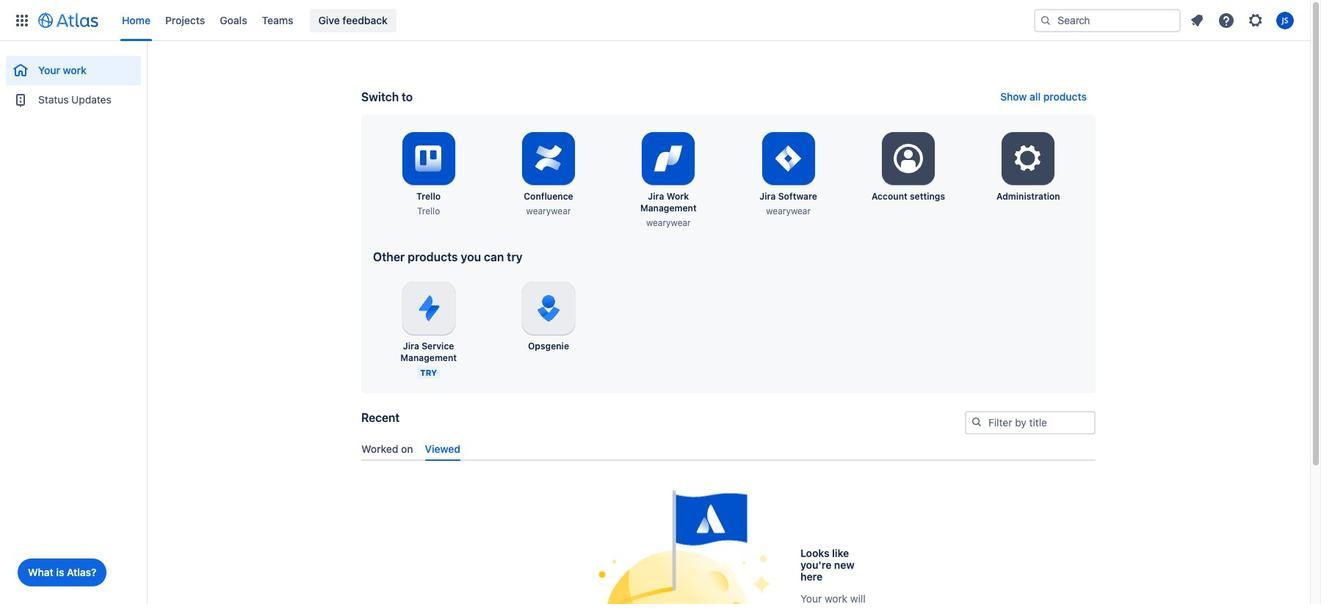 Task type: describe. For each thing, give the bounding box(es) containing it.
wearywear inside jira software wearywear
[[767, 206, 811, 217]]

to
[[402, 90, 413, 104]]

Filter by title field
[[967, 413, 1095, 434]]

what is atlas? button
[[18, 559, 107, 587]]

opsgenie
[[528, 341, 570, 352]]

group containing your work
[[6, 41, 141, 119]]

here
[[801, 571, 823, 583]]

trello trello
[[417, 191, 441, 217]]

jira service management try
[[401, 341, 457, 378]]

account image
[[1277, 11, 1295, 29]]

help icon image
[[1218, 11, 1236, 29]]

your work
[[38, 64, 87, 76]]

give
[[319, 14, 340, 26]]

other
[[373, 251, 405, 264]]

status
[[38, 93, 69, 106]]

give feedback button
[[310, 8, 397, 32]]

0 vertical spatial settings image
[[1248, 11, 1265, 29]]

management for service
[[401, 353, 457, 364]]

discovery image
[[588, 491, 772, 605]]

work
[[63, 64, 87, 76]]

status updates
[[38, 93, 111, 106]]

worked
[[362, 443, 399, 455]]

wearywear inside confluence wearywear
[[527, 206, 571, 217]]

switch to... image
[[13, 11, 31, 29]]

confluence wearywear
[[524, 191, 574, 217]]

software
[[779, 191, 818, 202]]

administration
[[997, 191, 1061, 202]]

settings
[[910, 191, 946, 202]]

confluence
[[524, 191, 574, 202]]

jira work management wearywear
[[641, 191, 697, 229]]

jira for service
[[403, 341, 420, 352]]

try
[[421, 368, 437, 378]]

on
[[401, 443, 413, 455]]

try
[[507, 251, 523, 264]]

administration link
[[976, 126, 1082, 209]]

Search field
[[1035, 8, 1182, 32]]

products inside button
[[1044, 90, 1088, 103]]

worked on
[[362, 443, 413, 455]]

tab list containing worked on
[[356, 437, 1102, 461]]

top element
[[9, 0, 1035, 41]]

projects
[[165, 14, 205, 26]]

show
[[1001, 90, 1028, 103]]

service
[[422, 341, 454, 352]]

projects link
[[161, 8, 210, 32]]

what is atlas?
[[28, 567, 96, 579]]



Task type: vqa. For each thing, say whether or not it's contained in the screenshot.
Settings image
yes



Task type: locate. For each thing, give the bounding box(es) containing it.
search image
[[1041, 14, 1052, 26]]

jira inside jira software wearywear
[[760, 191, 776, 202]]

feedback
[[343, 14, 388, 26]]

home
[[122, 14, 151, 26]]

management down the 'work'
[[641, 203, 697, 214]]

like
[[833, 547, 850, 560]]

jira for work
[[648, 191, 665, 202]]

you
[[461, 251, 481, 264]]

0 horizontal spatial settings image
[[891, 141, 927, 176]]

settings image
[[1011, 141, 1047, 176]]

1 vertical spatial management
[[401, 353, 457, 364]]

jira software wearywear
[[760, 191, 818, 217]]

viewed
[[425, 443, 461, 455]]

opsgenie link
[[496, 276, 602, 359]]

home link
[[118, 8, 155, 32]]

products right all
[[1044, 90, 1088, 103]]

0 horizontal spatial jira
[[403, 341, 420, 352]]

1 vertical spatial settings image
[[891, 141, 927, 176]]

jira
[[648, 191, 665, 202], [760, 191, 776, 202], [403, 341, 420, 352]]

1 horizontal spatial settings image
[[1248, 11, 1265, 29]]

updates
[[71, 93, 111, 106]]

settings image right help icon
[[1248, 11, 1265, 29]]

1 horizontal spatial products
[[1044, 90, 1088, 103]]

2 horizontal spatial jira
[[760, 191, 776, 202]]

show all products
[[1001, 90, 1088, 103]]

goals
[[220, 14, 247, 26]]

give feedback
[[319, 14, 388, 26]]

your
[[38, 64, 60, 76]]

0 vertical spatial products
[[1044, 90, 1088, 103]]

status updates link
[[6, 85, 141, 115]]

switch to
[[362, 90, 413, 104]]

2 horizontal spatial wearywear
[[767, 206, 811, 217]]

tab list
[[356, 437, 1102, 461]]

settings image up account settings
[[891, 141, 927, 176]]

show all products button
[[992, 88, 1096, 106]]

recent
[[362, 412, 400, 425]]

1 horizontal spatial wearywear
[[647, 218, 691, 229]]

products left you
[[408, 251, 458, 264]]

work
[[667, 191, 689, 202]]

1 horizontal spatial management
[[641, 203, 697, 214]]

jira left software
[[760, 191, 776, 202]]

products
[[1044, 90, 1088, 103], [408, 251, 458, 264]]

jira left service
[[403, 341, 420, 352]]

0 horizontal spatial products
[[408, 251, 458, 264]]

management up try
[[401, 353, 457, 364]]

wearywear down software
[[767, 206, 811, 217]]

account settings
[[872, 191, 946, 202]]

wearywear down the 'work'
[[647, 218, 691, 229]]

you're
[[801, 559, 832, 571]]

0 vertical spatial trello
[[417, 191, 441, 202]]

search image
[[971, 417, 983, 428]]

jira inside jira work management wearywear
[[648, 191, 665, 202]]

wearywear down confluence
[[527, 206, 571, 217]]

banner containing home
[[0, 0, 1311, 41]]

0 horizontal spatial management
[[401, 353, 457, 364]]

1 vertical spatial trello
[[417, 206, 440, 217]]

group
[[6, 41, 141, 119]]

new
[[835, 559, 855, 571]]

can
[[484, 251, 504, 264]]

1 horizontal spatial jira
[[648, 191, 665, 202]]

account settings link
[[856, 126, 962, 209]]

goals link
[[216, 8, 252, 32]]

banner
[[0, 0, 1311, 41]]

management
[[641, 203, 697, 214], [401, 353, 457, 364]]

all
[[1030, 90, 1041, 103]]

jira left the 'work'
[[648, 191, 665, 202]]

jira inside jira service management try
[[403, 341, 420, 352]]

switch
[[362, 90, 399, 104]]

looks
[[801, 547, 830, 560]]

settings image
[[1248, 11, 1265, 29], [891, 141, 927, 176]]

what
[[28, 567, 54, 579]]

1 vertical spatial products
[[408, 251, 458, 264]]

0 horizontal spatial wearywear
[[527, 206, 571, 217]]

wearywear inside jira work management wearywear
[[647, 218, 691, 229]]

teams link
[[258, 8, 298, 32]]

notifications image
[[1189, 11, 1207, 29]]

is
[[56, 567, 64, 579]]

trello inside trello trello
[[417, 206, 440, 217]]

other products you can try
[[373, 251, 523, 264]]

atlas?
[[67, 567, 96, 579]]

jira for software
[[760, 191, 776, 202]]

wearywear
[[527, 206, 571, 217], [767, 206, 811, 217], [647, 218, 691, 229]]

your work link
[[6, 56, 141, 85]]

management for work
[[641, 203, 697, 214]]

teams
[[262, 14, 294, 26]]

looks like you're new here
[[801, 547, 855, 583]]

trello
[[417, 191, 441, 202], [417, 206, 440, 217]]

account
[[872, 191, 908, 202]]

0 vertical spatial management
[[641, 203, 697, 214]]



